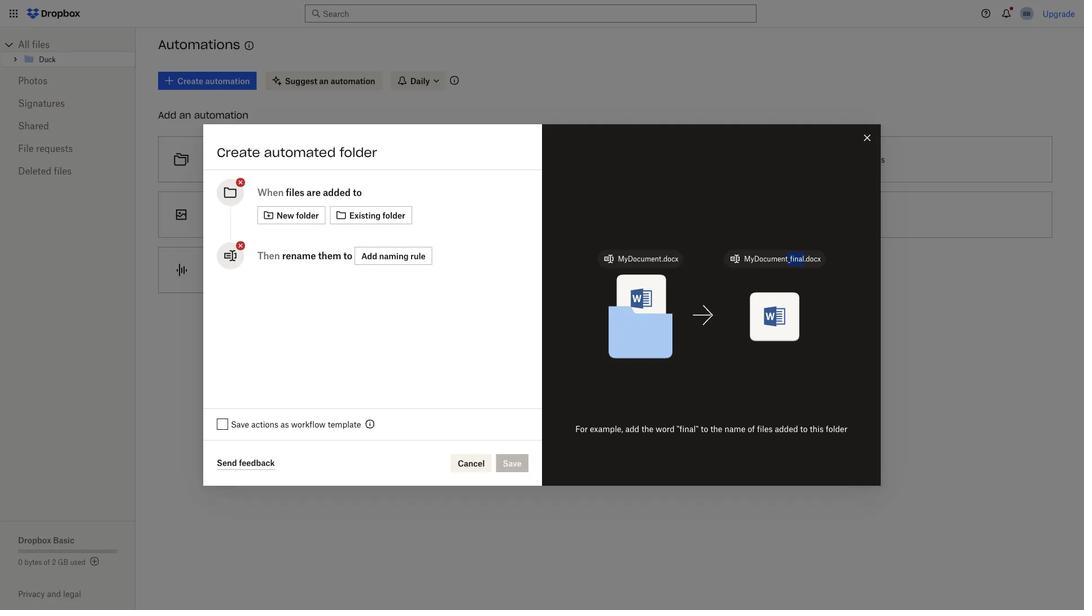 Task type: locate. For each thing, give the bounding box(es) containing it.
convert left videos
[[593, 210, 621, 220]]

to left pdfs
[[856, 155, 864, 164]]

convert inside 'button'
[[308, 210, 336, 220]]

file
[[18, 143, 34, 154]]

1 vertical spatial add
[[362, 251, 377, 261]]

choose
[[204, 155, 232, 164], [204, 210, 232, 220], [505, 210, 534, 220], [204, 265, 232, 275]]

1 horizontal spatial file
[[542, 210, 554, 220]]

folder right existing
[[383, 210, 406, 220]]

add an automation
[[158, 109, 249, 121]]

files right all
[[32, 39, 50, 50]]

file inside button
[[542, 210, 554, 220]]

global header element
[[0, 0, 1085, 28]]

choose for choose a file format to convert videos to
[[505, 210, 534, 220]]

add left naming at the left top of page
[[362, 251, 377, 261]]

as
[[281, 420, 289, 429]]

add inside add naming rule button
[[362, 251, 377, 261]]

rule left that
[[527, 155, 541, 164]]

add left automation
[[158, 109, 176, 121]]

add inside "add an automation" main content
[[158, 109, 176, 121]]

file
[[542, 210, 554, 220], [241, 265, 252, 275]]

automated
[[264, 145, 336, 160]]

rule
[[527, 155, 541, 164], [411, 251, 426, 261]]

of left 2
[[44, 558, 50, 566]]

1 horizontal spatial added
[[775, 424, 799, 434]]

an left image
[[234, 210, 244, 220]]

add
[[158, 109, 176, 121], [362, 251, 377, 261]]

file inside button
[[241, 265, 252, 275]]

an inside 'button'
[[234, 210, 244, 220]]

file for choose a file format to convert videos to
[[542, 210, 554, 220]]

1 horizontal spatial add
[[362, 251, 377, 261]]

0 horizontal spatial an
[[179, 109, 191, 121]]

new
[[277, 210, 294, 220]]

files
[[32, 39, 50, 50], [302, 155, 317, 164], [595, 155, 610, 164], [838, 155, 854, 164], [54, 166, 72, 177], [286, 187, 305, 198], [338, 210, 353, 220], [344, 265, 360, 275], [758, 424, 773, 434]]

workflow
[[291, 420, 326, 429]]

1 horizontal spatial an
[[234, 210, 244, 220]]

0 horizontal spatial the
[[642, 424, 654, 434]]

convert down files are added to
[[308, 210, 336, 220]]

them
[[318, 250, 341, 261]]

added
[[323, 187, 351, 198], [775, 424, 799, 434]]

0 horizontal spatial rule
[[411, 251, 426, 261]]

get more space image
[[88, 555, 101, 568]]

add an automation main content
[[154, 64, 1085, 610]]

1 horizontal spatial the
[[711, 424, 723, 434]]

a
[[234, 155, 239, 164], [520, 155, 525, 164], [536, 210, 540, 220], [234, 265, 239, 275]]

convert
[[308, 210, 336, 220], [593, 210, 621, 220], [291, 265, 319, 275]]

format inside button
[[556, 210, 581, 220]]

click to watch a demo video image
[[243, 39, 256, 53]]

files right audio
[[344, 265, 360, 275]]

files inside 'button'
[[338, 210, 353, 220]]

automation
[[194, 109, 249, 121]]

added right are
[[323, 187, 351, 198]]

rule right naming at the left top of page
[[411, 251, 426, 261]]

legal
[[63, 589, 81, 599]]

privacy and legal link
[[18, 589, 136, 599]]

template
[[328, 420, 361, 429]]

a for set a rule that renames files
[[520, 155, 525, 164]]

0 horizontal spatial file
[[241, 265, 252, 275]]

convert down then rename them to
[[291, 265, 319, 275]]

dropbox basic
[[18, 535, 74, 545]]

1 vertical spatial rule
[[411, 251, 426, 261]]

for example, add the word "final" to the name of files added to this folder
[[576, 424, 848, 434]]

format for videos
[[556, 210, 581, 220]]

choose a file format to convert videos to button
[[455, 187, 756, 242]]

choose inside button
[[505, 210, 534, 220]]

1 horizontal spatial of
[[748, 424, 756, 434]]

files down files are added to
[[338, 210, 353, 220]]

the
[[642, 424, 654, 434], [711, 424, 723, 434]]

choose for choose a file format to convert audio files to
[[204, 265, 232, 275]]

an for add
[[179, 109, 191, 121]]

rule inside "add an automation" main content
[[527, 155, 541, 164]]

to
[[275, 155, 283, 164], [856, 155, 864, 164], [353, 187, 362, 198], [298, 210, 306, 220], [356, 210, 363, 220], [583, 210, 590, 220], [649, 210, 656, 220], [344, 250, 353, 261], [282, 265, 289, 275], [362, 265, 369, 275], [701, 424, 709, 434], [801, 424, 808, 434]]

added left this
[[775, 424, 799, 434]]

save
[[231, 420, 249, 429]]

send feedback
[[217, 458, 275, 468]]

format inside button
[[255, 265, 280, 275]]

0 vertical spatial added
[[323, 187, 351, 198]]

to inside button
[[856, 155, 864, 164]]

0 vertical spatial add
[[158, 109, 176, 121]]

0 vertical spatial file
[[542, 210, 554, 220]]

a for choose a file format to convert videos to
[[536, 210, 540, 220]]

new folder button
[[258, 206, 326, 224]]

add for add naming rule
[[362, 251, 377, 261]]

file down image
[[241, 265, 252, 275]]

all
[[18, 39, 30, 50]]

of inside create automated folder dialog
[[748, 424, 756, 434]]

file down that
[[542, 210, 554, 220]]

word
[[656, 424, 675, 434]]

cancel button
[[451, 454, 492, 472]]

1 vertical spatial added
[[775, 424, 799, 434]]

all files
[[18, 39, 50, 50]]

1 vertical spatial an
[[234, 210, 244, 220]]

save actions as workflow template
[[231, 420, 361, 429]]

choose a file format to convert videos to
[[505, 210, 656, 220]]

folder right by
[[340, 145, 378, 160]]

convert inside button
[[593, 210, 621, 220]]

of right name
[[748, 424, 756, 434]]

1 horizontal spatial rule
[[527, 155, 541, 164]]

rule for a
[[527, 155, 541, 164]]

set a rule that renames files button
[[455, 132, 756, 187]]

cancel
[[458, 459, 485, 468]]

are
[[307, 187, 321, 198]]

choose a category to sort files by
[[204, 155, 328, 164]]

0 horizontal spatial of
[[44, 558, 50, 566]]

an
[[179, 109, 191, 121], [234, 210, 244, 220]]

choose an image format to convert files to button
[[154, 187, 455, 242]]

convert files to pdfs
[[807, 155, 886, 164]]

1 vertical spatial file
[[241, 265, 252, 275]]

rule for naming
[[411, 251, 426, 261]]

videos
[[623, 210, 647, 220]]

privacy and legal
[[18, 589, 81, 599]]

to down add naming rule at the top of page
[[362, 265, 369, 275]]

create automated folder
[[217, 145, 378, 160]]

name
[[725, 424, 746, 434]]

files right renames
[[595, 155, 610, 164]]

format for files
[[271, 210, 296, 220]]

of
[[748, 424, 756, 434], [44, 558, 50, 566]]

0 vertical spatial of
[[748, 424, 756, 434]]

files inside button
[[838, 155, 854, 164]]

file for choose a file format to convert audio files to
[[241, 265, 252, 275]]

1 the from the left
[[642, 424, 654, 434]]

mydocument _final .docx
[[745, 255, 822, 263]]

choose inside 'button'
[[204, 210, 232, 220]]

the left name
[[711, 424, 723, 434]]

convert for files
[[308, 210, 336, 220]]

the right add
[[642, 424, 654, 434]]

basic
[[53, 535, 74, 545]]

an left automation
[[179, 109, 191, 121]]

format inside 'button'
[[271, 210, 296, 220]]

format
[[271, 210, 296, 220], [556, 210, 581, 220], [255, 265, 280, 275]]

choose a file format to convert audio files to
[[204, 265, 369, 275]]

0 horizontal spatial add
[[158, 109, 176, 121]]

dropbox logo - go to the homepage image
[[23, 5, 84, 23]]

to left videos
[[583, 210, 590, 220]]

upgrade link
[[1043, 9, 1076, 18]]

folder
[[340, 145, 378, 160], [296, 210, 319, 220], [383, 210, 406, 220], [826, 424, 848, 434]]

0 vertical spatial an
[[179, 109, 191, 121]]

then rename them to
[[258, 250, 353, 261]]

files right convert
[[838, 155, 854, 164]]

rule inside create automated folder dialog
[[411, 251, 426, 261]]

convert inside button
[[291, 265, 319, 275]]

0 vertical spatial rule
[[527, 155, 541, 164]]

choose a category to sort files by button
[[154, 132, 455, 187]]



Task type: vqa. For each thing, say whether or not it's contained in the screenshot.
Apps related to View Dropbox content
no



Task type: describe. For each thing, give the bounding box(es) containing it.
signatures link
[[18, 92, 118, 115]]

to down files are added to
[[356, 210, 363, 220]]

"final"
[[677, 424, 699, 434]]

files inside tree
[[32, 39, 50, 50]]

files inside button
[[595, 155, 610, 164]]

convert
[[807, 155, 836, 164]]

deleted files
[[18, 166, 72, 177]]

existing folder button
[[330, 206, 412, 224]]

to left this
[[801, 424, 808, 434]]

to down rename
[[282, 265, 289, 275]]

for
[[576, 424, 588, 434]]

photos link
[[18, 69, 118, 92]]

existing folder
[[350, 210, 406, 220]]

image
[[246, 210, 269, 220]]

_final
[[788, 255, 805, 263]]

files left by
[[302, 155, 317, 164]]

used
[[70, 558, 86, 566]]

all files tree
[[2, 38, 136, 67]]

.docx
[[805, 255, 822, 263]]

deleted
[[18, 166, 51, 177]]

shared link
[[18, 115, 118, 137]]

signatures
[[18, 98, 65, 109]]

sort
[[285, 155, 300, 164]]

requests
[[36, 143, 73, 154]]

and
[[47, 589, 61, 599]]

convert for audio
[[291, 265, 319, 275]]

set
[[505, 155, 518, 164]]

rename
[[282, 250, 316, 261]]

shared
[[18, 120, 49, 131]]

when
[[258, 187, 284, 198]]

category
[[241, 155, 273, 164]]

existing
[[350, 210, 381, 220]]

add for add an automation
[[158, 109, 176, 121]]

0 bytes of 2 gb used
[[18, 558, 86, 566]]

to right "final"
[[701, 424, 709, 434]]

choose for choose an image format to convert files to
[[204, 210, 232, 220]]

pdfs
[[866, 155, 886, 164]]

folder right new on the top of the page
[[296, 210, 319, 220]]

choose for choose a category to sort files by
[[204, 155, 232, 164]]

gb
[[58, 558, 68, 566]]

to left sort
[[275, 155, 283, 164]]

a for choose a file format to convert audio files to
[[234, 265, 239, 275]]

2 the from the left
[[711, 424, 723, 434]]

create automated folder dialog
[[203, 124, 881, 486]]

dropbox
[[18, 535, 51, 545]]

to right them
[[344, 250, 353, 261]]

all files link
[[18, 38, 136, 51]]

convert files to pdfs button
[[756, 132, 1058, 187]]

example,
[[590, 424, 624, 434]]

renames
[[560, 155, 593, 164]]

files are added to
[[286, 187, 362, 198]]

by
[[319, 155, 328, 164]]

folder right this
[[826, 424, 848, 434]]

files right name
[[758, 424, 773, 434]]

file requests link
[[18, 137, 118, 160]]

format for audio
[[255, 265, 280, 275]]

that
[[543, 155, 558, 164]]

add naming rule
[[362, 251, 426, 261]]

choose an image format to convert files to
[[204, 210, 363, 220]]

0 horizontal spatial added
[[323, 187, 351, 198]]

0
[[18, 558, 23, 566]]

files left are
[[286, 187, 305, 198]]

privacy
[[18, 589, 45, 599]]

1 vertical spatial of
[[44, 558, 50, 566]]

photos
[[18, 75, 47, 86]]

deleted files link
[[18, 160, 118, 183]]

naming
[[379, 251, 409, 261]]

feedback
[[239, 458, 275, 468]]

audio
[[321, 265, 342, 275]]

automations
[[158, 37, 240, 53]]

send feedback button
[[217, 457, 275, 470]]

upgrade
[[1043, 9, 1076, 18]]

bytes
[[24, 558, 42, 566]]

then
[[258, 250, 280, 261]]

2
[[52, 558, 56, 566]]

add naming rule button
[[355, 247, 433, 265]]

add
[[626, 424, 640, 434]]

to up existing
[[353, 187, 362, 198]]

convert for videos
[[593, 210, 621, 220]]

file requests
[[18, 143, 73, 154]]

mydocument.docx
[[618, 255, 679, 263]]

an for choose
[[234, 210, 244, 220]]

new folder
[[277, 210, 319, 220]]

mydocument
[[745, 255, 788, 263]]

a for choose a category to sort files by
[[234, 155, 239, 164]]

choose a file format to convert audio files to button
[[154, 242, 455, 298]]

send
[[217, 458, 237, 468]]

this
[[810, 424, 824, 434]]

set a rule that renames files
[[505, 155, 610, 164]]

to right new on the top of the page
[[298, 210, 306, 220]]

actions
[[251, 420, 279, 429]]

files down the file requests link
[[54, 166, 72, 177]]

create
[[217, 145, 260, 160]]

to right videos
[[649, 210, 656, 220]]



